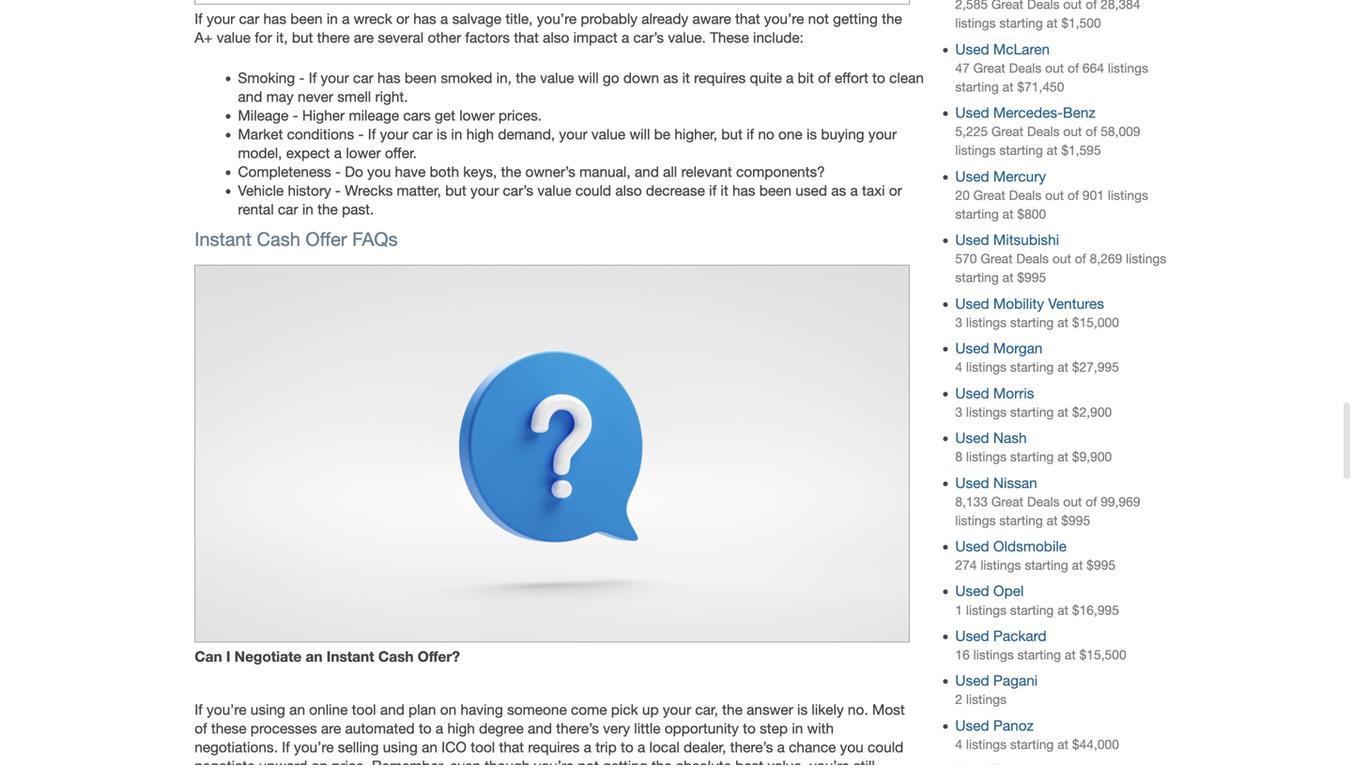 Task type: describe. For each thing, give the bounding box(es) containing it.
has down 'components?'
[[732, 182, 755, 199]]

car up smell
[[353, 69, 373, 86]]

at inside 8,133 great deals out of 99,969 listings starting at
[[1047, 513, 1058, 528]]

4 for used morgan
[[955, 360, 963, 375]]

used morris link
[[955, 385, 1034, 402]]

used packard 16 listings starting at $15,500
[[955, 628, 1126, 662]]

you're right though at the left bottom
[[534, 758, 574, 765]]

your up "offer."
[[380, 126, 408, 143]]

out for mercury
[[1045, 188, 1064, 203]]

of for 2,585 great deals out of 28,384 listings starting at
[[1086, 0, 1097, 12]]

best
[[735, 758, 763, 765]]

used for used pagani 2 listings
[[955, 672, 989, 689]]

your up smell
[[321, 69, 349, 86]]

smell
[[337, 88, 371, 105]]

listings inside 570 great deals out of 8,269 listings starting at
[[1126, 251, 1166, 266]]

at inside used morgan 4 listings starting at $27,995
[[1057, 360, 1069, 375]]

starting inside the used mobility ventures 3 listings starting at $15,000
[[1010, 315, 1054, 330]]

or inside 'smoking - if your car has been smoked in, the value will go down as it requires quite a bit of effort to clean and may never smell right. mileage - higher mileage cars get lower prices. market conditions - if your car is in high demand, your value will be higher, but if no one is buying your model, expect a lower offer. completeness - do you have both keys, the owner's manual, and all relevant components? vehicle history - wrecks matter, but your car's value could also decrease if it has been used as a taxi or rental car in the past.'
[[889, 182, 902, 199]]

used for used packard 16 listings starting at $15,500
[[955, 628, 989, 645]]

starting inside used nash 8 listings starting at $9,900
[[1010, 449, 1054, 464]]

morris
[[993, 385, 1034, 402]]

20
[[955, 188, 970, 203]]

listings inside used morris 3 listings starting at $2,900
[[966, 405, 1007, 420]]

$995 for used mitsubishi
[[1017, 270, 1046, 285]]

starting inside 20 great deals out of 901 listings starting at
[[955, 206, 999, 222]]

expect
[[286, 145, 330, 161]]

no.
[[848, 701, 868, 718]]

that inside if you're using an online tool and plan on having someone come pick up your car, the answer is likely no. most of these processes are automated to a high degree and there's very little opportunity to step in with negotiations. if you're selling using an ico tool that requires a trip to a local dealer, there's a chance you could negotiate upward on price. remember, even though you're not getting the absolute best value, you're st
[[499, 739, 524, 756]]

if your car has been in a wreck or has a salvage title, you're probably already aware that you're not getting the a+ value for it, but there are several other factors that also impact a car's value. these include:
[[195, 10, 902, 46]]

1 vertical spatial that
[[514, 29, 539, 46]]

if up never on the left of the page
[[309, 69, 317, 86]]

mobility
[[993, 295, 1044, 312]]

in inside if you're using an online tool and plan on having someone come pick up your car, the answer is likely no. most of these processes are automated to a high degree and there's very little opportunity to step in with negotiations. if you're selling using an ico tool that requires a trip to a local dealer, there's a chance you could negotiate upward on price. remember, even though you're not getting the absolute best value, you're st
[[792, 720, 803, 737]]

deals for nissan
[[1027, 494, 1060, 509]]

at inside 5,225 great deals out of 58,009 listings starting at
[[1047, 143, 1058, 158]]

there
[[317, 29, 350, 46]]

all
[[663, 163, 677, 180]]

value,
[[768, 758, 806, 765]]

also inside if your car has been in a wreck or has a salvage title, you're probably already aware that you're not getting the a+ value for it, but there are several other factors that also impact a car's value. these include:
[[543, 29, 569, 46]]

nissan
[[993, 474, 1037, 491]]

in inside if your car has been in a wreck or has a salvage title, you're probably already aware that you're not getting the a+ value for it, but there are several other factors that also impact a car's value. these include:
[[327, 10, 338, 27]]

for
[[255, 29, 272, 46]]

of for 20 great deals out of 901 listings starting at
[[1068, 188, 1079, 203]]

a down probably
[[622, 29, 629, 46]]

listings inside the used mobility ventures 3 listings starting at $15,000
[[966, 315, 1007, 330]]

listings inside 47 great deals out of 664 listings starting at
[[1108, 60, 1148, 76]]

starting inside used opel 1 listings starting at $16,995
[[1010, 603, 1054, 618]]

1 horizontal spatial tool
[[471, 739, 495, 756]]

0 horizontal spatial it
[[682, 69, 690, 86]]

salvage
[[452, 10, 501, 27]]

right.
[[375, 88, 408, 105]]

could inside if you're using an online tool and plan on having someone come pick up your car, the answer is likely no. most of these processes are automated to a high degree and there's very little opportunity to step in with negotiations. if you're selling using an ico tool that requires a trip to a local dealer, there's a chance you could negotiate upward on price. remember, even though you're not getting the absolute best value, you're st
[[868, 739, 904, 756]]

used oldsmobile link
[[955, 538, 1067, 555]]

1 vertical spatial using
[[383, 739, 418, 756]]

deals for mercury
[[1009, 188, 1042, 203]]

the right the "in,"
[[516, 69, 536, 86]]

the down history
[[317, 201, 338, 218]]

panoz
[[993, 717, 1034, 734]]

8,269
[[1090, 251, 1122, 266]]

used for used mercedes-benz
[[955, 104, 989, 121]]

at inside 20 great deals out of 901 listings starting at
[[1003, 206, 1014, 222]]

570 great deals out of 8,269 listings starting at
[[955, 251, 1166, 285]]

at inside used oldsmobile 274 listings starting at $995
[[1072, 558, 1083, 573]]

negotiate
[[195, 758, 255, 765]]

to down plan
[[419, 720, 432, 737]]

listings inside used panoz 4 listings starting at $44,000
[[966, 737, 1007, 752]]

get
[[435, 107, 455, 124]]

may
[[266, 88, 294, 105]]

starting inside 8,133 great deals out of 99,969 listings starting at
[[999, 513, 1043, 528]]

starting inside used morgan 4 listings starting at $27,995
[[1010, 360, 1054, 375]]

a left bit
[[786, 69, 794, 86]]

great inside 2,585 great deals out of 28,384 listings starting at
[[991, 0, 1024, 12]]

- left do
[[335, 163, 341, 180]]

58,009
[[1101, 124, 1140, 139]]

upward
[[259, 758, 307, 765]]

0 vertical spatial lower
[[459, 107, 494, 124]]

oldsmobile
[[993, 538, 1067, 555]]

are inside if you're using an online tool and plan on having someone come pick up your car, the answer is likely no. most of these processes are automated to a high degree and there's very little opportunity to step in with negotiations. if you're selling using an ico tool that requires a trip to a local dealer, there's a chance you could negotiate upward on price. remember, even though you're not getting the absolute best value, you're st
[[321, 720, 341, 737]]

0 horizontal spatial instant
[[195, 228, 252, 250]]

2,585 great deals out of 28,384 listings starting at
[[955, 0, 1140, 31]]

a up there
[[342, 10, 350, 27]]

if inside if your car has been in a wreck or has a salvage title, you're probably already aware that you're not getting the a+ value for it, but there are several other factors that also impact a car's value. these include:
[[195, 10, 203, 27]]

at inside 47 great deals out of 664 listings starting at
[[1003, 79, 1014, 94]]

very
[[603, 720, 630, 737]]

and left all at the top of the page
[[635, 163, 659, 180]]

out for mclaren
[[1045, 60, 1064, 76]]

- right history
[[335, 182, 341, 199]]

$995 inside used oldsmobile 274 listings starting at $995
[[1087, 558, 1116, 573]]

0 vertical spatial tool
[[352, 701, 376, 718]]

effort
[[835, 69, 868, 86]]

901
[[1083, 188, 1104, 203]]

prices.
[[498, 107, 542, 124]]

has up right.
[[377, 69, 401, 86]]

it,
[[276, 29, 288, 46]]

listings inside used oldsmobile 274 listings starting at $995
[[981, 558, 1021, 573]]

faqs
[[352, 228, 398, 250]]

car down cars
[[412, 126, 433, 143]]

you're down car value image
[[537, 10, 577, 27]]

listings inside used packard 16 listings starting at $15,500
[[973, 647, 1014, 662]]

0 vertical spatial as
[[663, 69, 678, 86]]

- down may
[[293, 107, 298, 124]]

with
[[807, 720, 834, 737]]

used mercury link
[[955, 168, 1046, 185]]

20 great deals out of 901 listings starting at
[[955, 188, 1148, 222]]

likely
[[812, 701, 844, 718]]

higher,
[[674, 126, 717, 143]]

a up value,
[[777, 739, 785, 756]]

wreck
[[354, 10, 392, 27]]

in down history
[[302, 201, 313, 218]]

if down 'mileage'
[[368, 126, 376, 143]]

keys,
[[463, 163, 497, 180]]

is down the 'get'
[[437, 126, 447, 143]]

used nash 8 listings starting at $9,900
[[955, 430, 1112, 464]]

if you're using an online tool and plan on having someone come pick up your car, the answer is likely no. most of these processes are automated to a high degree and there's very little opportunity to step in with negotiations. if you're selling using an ico tool that requires a trip to a local dealer, there's a chance you could negotiate upward on price. remember, even though you're not getting the absolute best value, you're st
[[195, 701, 905, 765]]

be
[[654, 126, 670, 143]]

or inside if your car has been in a wreck or has a salvage title, you're probably already aware that you're not getting the a+ value for it, but there are several other factors that also impact a car's value. these include:
[[396, 10, 409, 27]]

at inside used morris 3 listings starting at $2,900
[[1057, 405, 1069, 420]]

8,133
[[955, 494, 988, 509]]

1 horizontal spatial if
[[747, 126, 754, 143]]

go
[[603, 69, 619, 86]]

these
[[211, 720, 247, 737]]

could inside 'smoking - if your car has been smoked in, the value will go down as it requires quite a bit of effort to clean and may never smell right. mileage - higher mileage cars get lower prices. market conditions - if your car is in high demand, your value will be higher, but if no one is buying your model, expect a lower offer. completeness - do you have both keys, the owner's manual, and all relevant components? vehicle history - wrecks matter, but your car's value could also decrease if it has been used as a taxi or rental car in the past.'
[[575, 182, 611, 199]]

you're down "chance"
[[810, 758, 849, 765]]

- up never on the left of the page
[[299, 69, 305, 86]]

listings inside used morgan 4 listings starting at $27,995
[[966, 360, 1007, 375]]

to left step
[[743, 720, 756, 737]]

been inside if your car has been in a wreck or has a salvage title, you're probably already aware that you're not getting the a+ value for it, but there are several other factors that also impact a car's value. these include:
[[290, 10, 323, 27]]

a up other
[[440, 10, 448, 27]]

a left trip
[[584, 739, 591, 756]]

out inside 2,585 great deals out of 28,384 listings starting at
[[1063, 0, 1082, 12]]

used nissan
[[955, 474, 1037, 491]]

listings inside 5,225 great deals out of 58,009 listings starting at
[[955, 143, 996, 158]]

car inside if your car has been in a wreck or has a salvage title, you're probably already aware that you're not getting the a+ value for it, but there are several other factors that also impact a car's value. these include:
[[239, 10, 259, 27]]

buying
[[821, 126, 864, 143]]

$1,500
[[1061, 16, 1101, 31]]

out for nissan
[[1063, 494, 1082, 509]]

$15,000
[[1072, 315, 1119, 330]]

of inside if you're using an online tool and plan on having someone come pick up your car, the answer is likely no. most of these processes are automated to a high degree and there's very little opportunity to step in with negotiations. if you're selling using an ico tool that requires a trip to a local dealer, there's a chance you could negotiate upward on price. remember, even though you're not getting the absolute best value, you're st
[[195, 720, 207, 737]]

0 vertical spatial that
[[735, 10, 760, 27]]

these
[[710, 29, 749, 46]]

of inside 'smoking - if your car has been smoked in, the value will go down as it requires quite a bit of effort to clean and may never smell right. mileage - higher mileage cars get lower prices. market conditions - if your car is in high demand, your value will be higher, but if no one is buying your model, expect a lower offer. completeness - do you have both keys, the owner's manual, and all relevant components? vehicle history - wrecks matter, but your car's value could also decrease if it has been used as a taxi or rental car in the past.'
[[818, 69, 831, 86]]

8,133 great deals out of 99,969 listings starting at
[[955, 494, 1140, 528]]

vehicle
[[238, 182, 284, 199]]

$9,900
[[1072, 449, 1112, 464]]

and down someone
[[528, 720, 552, 737]]

deals inside 2,585 great deals out of 28,384 listings starting at
[[1027, 0, 1060, 12]]

used panoz 4 listings starting at $44,000
[[955, 717, 1119, 752]]

car's inside if your car has been in a wreck or has a salvage title, you're probably already aware that you're not getting the a+ value for it, but there are several other factors that also impact a car's value. these include:
[[633, 29, 664, 46]]

smoking - if your car has been smoked in, the value will go down as it requires quite a bit of effort to clean and may never smell right. mileage - higher mileage cars get lower prices. market conditions - if your car is in high demand, your value will be higher, but if no one is buying your model, expect a lower offer. completeness - do you have both keys, the owner's manual, and all relevant components? vehicle history - wrecks matter, but your car's value could also decrease if it has been used as a taxi or rental car in the past.
[[238, 69, 924, 218]]

has up other
[[413, 10, 436, 27]]

and up mileage
[[238, 88, 262, 105]]

a down little
[[638, 739, 645, 756]]

you inside if you're using an online tool and plan on having someone come pick up your car, the answer is likely no. most of these processes are automated to a high degree and there's very little opportunity to step in with negotiations. if you're selling using an ico tool that requires a trip to a local dealer, there's a chance you could negotiate upward on price. remember, even though you're not getting the absolute best value, you're st
[[840, 739, 864, 756]]

at inside used nash 8 listings starting at $9,900
[[1057, 449, 1069, 464]]

most
[[872, 701, 905, 718]]

3 inside used morris 3 listings starting at $2,900
[[955, 405, 963, 420]]

used mitsubishi
[[955, 232, 1059, 248]]

never
[[298, 88, 333, 105]]

a+
[[195, 29, 213, 46]]

$1,595
[[1061, 143, 1101, 158]]

great for mitsubishi
[[981, 251, 1013, 266]]

answer
[[747, 701, 793, 718]]

up
[[642, 701, 659, 718]]

mileage
[[238, 107, 289, 124]]

ventures
[[1048, 295, 1104, 312]]

is right one
[[807, 126, 817, 143]]

if up upward
[[282, 739, 290, 756]]

deals for mitsubishi
[[1016, 251, 1049, 266]]

decrease
[[646, 182, 705, 199]]

clean
[[889, 69, 924, 86]]

in down the 'get'
[[451, 126, 462, 143]]

1 horizontal spatial there's
[[730, 739, 773, 756]]

used panoz link
[[955, 717, 1034, 734]]

$800
[[1017, 206, 1046, 222]]

and up "automated" at left bottom
[[380, 701, 405, 718]]

$2,900
[[1072, 405, 1112, 420]]

car down history
[[278, 201, 298, 218]]

0 vertical spatial cash
[[257, 228, 300, 250]]

down
[[623, 69, 659, 86]]

$27,995
[[1072, 360, 1119, 375]]

your up the owner's
[[559, 126, 587, 143]]

listings inside 20 great deals out of 901 listings starting at
[[1108, 188, 1148, 203]]

$15,500
[[1079, 647, 1126, 662]]

also inside 'smoking - if your car has been smoked in, the value will go down as it requires quite a bit of effort to clean and may never smell right. mileage - higher mileage cars get lower prices. market conditions - if your car is in high demand, your value will be higher, but if no one is buying your model, expect a lower offer. completeness - do you have both keys, the owner's manual, and all relevant components? vehicle history - wrecks matter, but your car's value could also decrease if it has been used as a taxi or rental car in the past.'
[[615, 182, 642, 199]]

having
[[461, 701, 503, 718]]

used for used panoz 4 listings starting at $44,000
[[955, 717, 989, 734]]

starting inside 5,225 great deals out of 58,009 listings starting at
[[999, 143, 1043, 158]]

at inside 2,585 great deals out of 28,384 listings starting at
[[1047, 16, 1058, 31]]

cars
[[403, 107, 431, 124]]

aware
[[692, 10, 731, 27]]

can i negotiate an instant cash offer?
[[195, 648, 460, 665]]

starting inside 47 great deals out of 664 listings starting at
[[955, 79, 999, 94]]

274
[[955, 558, 977, 573]]



Task type: vqa. For each thing, say whether or not it's contained in the screenshot.


Task type: locate. For each thing, give the bounding box(es) containing it.
used up 570
[[955, 232, 989, 248]]

out up '$800'
[[1045, 188, 1064, 203]]

starting inside used oldsmobile 274 listings starting at $995
[[1025, 558, 1068, 573]]

used pagani link
[[955, 672, 1038, 689]]

at left the $16,995
[[1057, 603, 1069, 618]]

0 horizontal spatial if
[[709, 182, 717, 199]]

1 horizontal spatial but
[[445, 182, 466, 199]]

getting inside if your car has been in a wreck or has a salvage title, you're probably already aware that you're not getting the a+ value for it, but there are several other factors that also impact a car's value. these include:
[[833, 10, 878, 27]]

cash left offer?
[[378, 648, 414, 665]]

value down the owner's
[[537, 182, 571, 199]]

deals for mclaren
[[1009, 60, 1042, 76]]

requires inside if you're using an online tool and plan on having someone come pick up your car, the answer is likely no. most of these processes are automated to a high degree and there's very little opportunity to step in with negotiations. if you're selling using an ico tool that requires a trip to a local dealer, there's a chance you could negotiate upward on price. remember, even though you're not getting the absolute best value, you're st
[[528, 739, 580, 756]]

of left 99,969
[[1086, 494, 1097, 509]]

i
[[226, 648, 230, 665]]

as right used
[[831, 182, 846, 199]]

out inside 5,225 great deals out of 58,009 listings starting at
[[1063, 124, 1082, 139]]

past.
[[342, 201, 374, 218]]

0 horizontal spatial getting
[[603, 758, 648, 765]]

could down most
[[868, 739, 904, 756]]

manual,
[[579, 163, 631, 180]]

online
[[309, 701, 348, 718]]

starting down oldsmobile at the right bottom of page
[[1025, 558, 1068, 573]]

are inside if your car has been in a wreck or has a salvage title, you're probably already aware that you're not getting the a+ value for it, but there are several other factors that also impact a car's value. these include:
[[354, 29, 374, 46]]

probably
[[581, 10, 638, 27]]

2 3 from the top
[[955, 405, 963, 420]]

used inside used morgan 4 listings starting at $27,995
[[955, 340, 989, 357]]

used up 47
[[955, 41, 989, 58]]

taxi
[[862, 182, 885, 199]]

at up the $16,995
[[1072, 558, 1083, 573]]

an for instant
[[306, 648, 323, 665]]

in
[[327, 10, 338, 27], [451, 126, 462, 143], [302, 201, 313, 218], [792, 720, 803, 737]]

1 horizontal spatial it
[[721, 182, 728, 199]]

1 vertical spatial on
[[311, 758, 328, 765]]

is inside if you're using an online tool and plan on having someone come pick up your car, the answer is likely no. most of these processes are automated to a high degree and there's very little opportunity to step in with negotiations. if you're selling using an ico tool that requires a trip to a local dealer, there's a chance you could negotiate upward on price. remember, even though you're not getting the absolute best value, you're st
[[797, 701, 808, 718]]

0 vertical spatial will
[[578, 69, 599, 86]]

it down value.
[[682, 69, 690, 86]]

in left with at the bottom right
[[792, 720, 803, 737]]

4 inside used morgan 4 listings starting at $27,995
[[955, 360, 963, 375]]

used morris 3 listings starting at $2,900
[[955, 385, 1112, 420]]

0 vertical spatial there's
[[556, 720, 599, 737]]

1 horizontal spatial cash
[[378, 648, 414, 665]]

used for used mclaren
[[955, 41, 989, 58]]

1 horizontal spatial as
[[831, 182, 846, 199]]

mercury
[[993, 168, 1046, 185]]

at inside used opel 1 listings starting at $16,995
[[1057, 603, 1069, 618]]

1 4 from the top
[[955, 360, 963, 375]]

out inside 8,133 great deals out of 99,969 listings starting at
[[1063, 494, 1082, 509]]

also down manual,
[[615, 182, 642, 199]]

0 horizontal spatial are
[[321, 720, 341, 737]]

there's
[[556, 720, 599, 737], [730, 739, 773, 756]]

matter,
[[397, 182, 441, 199]]

at inside 570 great deals out of 8,269 listings starting at
[[1003, 270, 1014, 285]]

4 down used panoz link
[[955, 737, 963, 752]]

0 horizontal spatial also
[[543, 29, 569, 46]]

on left price.
[[311, 758, 328, 765]]

using
[[251, 701, 285, 718], [383, 739, 418, 756]]

$16,995
[[1072, 603, 1119, 618]]

0 horizontal spatial on
[[311, 758, 328, 765]]

pagani
[[993, 672, 1038, 689]]

at up used mercedes-benz
[[1003, 79, 1014, 94]]

0 vertical spatial if
[[747, 126, 754, 143]]

47
[[955, 60, 970, 76]]

1 horizontal spatial instant
[[327, 648, 374, 665]]

0 vertical spatial could
[[575, 182, 611, 199]]

using up "processes"
[[251, 701, 285, 718]]

1 horizontal spatial getting
[[833, 10, 878, 27]]

used up 8
[[955, 430, 989, 447]]

1 vertical spatial as
[[831, 182, 846, 199]]

0 horizontal spatial tool
[[352, 701, 376, 718]]

1 vertical spatial requires
[[528, 739, 580, 756]]

high up ico
[[447, 720, 475, 737]]

2 used from the top
[[955, 104, 989, 121]]

0 vertical spatial or
[[396, 10, 409, 27]]

$995 for used nissan
[[1061, 513, 1090, 528]]

0 horizontal spatial cash
[[257, 228, 300, 250]]

someone
[[507, 701, 567, 718]]

1 3 from the top
[[955, 315, 963, 330]]

1 vertical spatial are
[[321, 720, 341, 737]]

not inside if your car has been in a wreck or has a salvage title, you're probably already aware that you're not getting the a+ value for it, but there are several other factors that also impact a car's value. these include:
[[808, 10, 829, 27]]

great for mercedes-
[[991, 124, 1024, 139]]

13 used from the top
[[955, 672, 989, 689]]

an for online
[[289, 701, 305, 718]]

listings inside used pagani 2 listings
[[966, 692, 1007, 707]]

your down keys, at left
[[470, 182, 499, 199]]

will
[[578, 69, 599, 86], [630, 126, 650, 143]]

1 vertical spatial car's
[[503, 182, 533, 199]]

of left 8,269
[[1075, 251, 1086, 266]]

1 used from the top
[[955, 41, 989, 58]]

used inside used opel 1 listings starting at $16,995
[[955, 583, 989, 600]]

if up the negotiations.
[[195, 701, 203, 718]]

both
[[430, 163, 459, 180]]

your inside if you're using an online tool and plan on having someone come pick up your car, the answer is likely no. most of these processes are automated to a high degree and there's very little opportunity to step in with negotiations. if you're selling using an ico tool that requires a trip to a local dealer, there's a chance you could negotiate upward on price. remember, even though you're not getting the absolute best value, you're st
[[663, 701, 691, 718]]

not inside if you're using an online tool and plan on having someone come pick up your car, the answer is likely no. most of these processes are automated to a high degree and there's very little opportunity to step in with negotiations. if you're selling using an ico tool that requires a trip to a local dealer, there's a chance you could negotiate upward on price. remember, even though you're not getting the absolute best value, you're st
[[578, 758, 599, 765]]

of for 570 great deals out of 8,269 listings starting at
[[1075, 251, 1086, 266]]

at left '$800'
[[1003, 206, 1014, 222]]

you're up include:
[[764, 10, 804, 27]]

3 used from the top
[[955, 168, 989, 185]]

remember,
[[372, 758, 446, 765]]

factors
[[465, 29, 510, 46]]

1 vertical spatial cash
[[378, 648, 414, 665]]

has up it,
[[263, 10, 286, 27]]

relevant
[[681, 163, 732, 180]]

0 horizontal spatial car's
[[503, 182, 533, 199]]

listings down used morris link
[[966, 405, 1007, 420]]

deals inside 8,133 great deals out of 99,969 listings starting at
[[1027, 494, 1060, 509]]

2 vertical spatial that
[[499, 739, 524, 756]]

listings down used packard "link"
[[973, 647, 1014, 662]]

used inside the used mobility ventures 3 listings starting at $15,000
[[955, 295, 989, 312]]

0 horizontal spatial as
[[663, 69, 678, 86]]

used up 16
[[955, 628, 989, 645]]

1 horizontal spatial or
[[889, 182, 902, 199]]

great inside 5,225 great deals out of 58,009 listings starting at
[[991, 124, 1024, 139]]

2 vertical spatial but
[[445, 182, 466, 199]]

if left no
[[747, 126, 754, 143]]

5,225
[[955, 124, 988, 139]]

14 used from the top
[[955, 717, 989, 734]]

at left $15,500
[[1065, 647, 1076, 662]]

3 up used morgan link in the top right of the page
[[955, 315, 963, 330]]

automated
[[345, 720, 415, 737]]

starting inside used morris 3 listings starting at $2,900
[[1010, 405, 1054, 420]]

0 vertical spatial car's
[[633, 29, 664, 46]]

starting inside used panoz 4 listings starting at $44,000
[[1010, 737, 1054, 752]]

used for used morgan 4 listings starting at $27,995
[[955, 340, 989, 357]]

if down 'relevant'
[[709, 182, 717, 199]]

0 vertical spatial high
[[466, 126, 494, 143]]

1 vertical spatial $995
[[1061, 513, 1090, 528]]

used left morris
[[955, 385, 989, 402]]

7 used from the top
[[955, 385, 989, 402]]

you down no.
[[840, 739, 864, 756]]

0 vertical spatial using
[[251, 701, 285, 718]]

starting inside used packard 16 listings starting at $15,500
[[1017, 647, 1061, 662]]

great
[[991, 0, 1024, 12], [973, 60, 1005, 76], [991, 124, 1024, 139], [973, 188, 1005, 203], [981, 251, 1013, 266], [991, 494, 1024, 509]]

out left 99,969
[[1063, 494, 1082, 509]]

starting up packard on the right bottom of the page
[[1010, 603, 1054, 618]]

$71,450
[[1017, 79, 1064, 94]]

0 horizontal spatial or
[[396, 10, 409, 27]]

listings down used panoz link
[[966, 737, 1007, 752]]

1 horizontal spatial could
[[868, 739, 904, 756]]

out inside 570 great deals out of 8,269 listings starting at
[[1052, 251, 1071, 266]]

at up oldsmobile at the right bottom of page
[[1047, 513, 1058, 528]]

listings inside used opel 1 listings starting at $16,995
[[966, 603, 1007, 618]]

your right up
[[663, 701, 691, 718]]

used mclaren
[[955, 41, 1050, 58]]

deals inside 5,225 great deals out of 58,009 listings starting at
[[1027, 124, 1060, 139]]

1 vertical spatial could
[[868, 739, 904, 756]]

0 vertical spatial you
[[367, 163, 391, 180]]

out up $1,500
[[1063, 0, 1082, 12]]

used for used oldsmobile 274 listings starting at $995
[[955, 538, 989, 555]]

of inside 570 great deals out of 8,269 listings starting at
[[1075, 251, 1086, 266]]

your up a+
[[207, 10, 235, 27]]

at inside used packard 16 listings starting at $15,500
[[1065, 647, 1076, 662]]

offer
[[306, 228, 347, 250]]

used mercedes-benz
[[955, 104, 1096, 121]]

1 vertical spatial also
[[615, 182, 642, 199]]

value left 'for'
[[217, 29, 251, 46]]

listings down used nash link
[[966, 449, 1007, 464]]

of for 47 great deals out of 664 listings starting at
[[1068, 60, 1079, 76]]

listings
[[955, 16, 996, 31], [1108, 60, 1148, 76], [955, 143, 996, 158], [1108, 188, 1148, 203], [1126, 251, 1166, 266], [966, 315, 1007, 330], [966, 360, 1007, 375], [966, 405, 1007, 420], [966, 449, 1007, 464], [955, 513, 996, 528], [981, 558, 1021, 573], [966, 603, 1007, 618], [973, 647, 1014, 662], [966, 692, 1007, 707], [966, 737, 1007, 752]]

11 used from the top
[[955, 583, 989, 600]]

are down online
[[321, 720, 341, 737]]

1 horizontal spatial requires
[[694, 69, 746, 86]]

0 horizontal spatial you
[[367, 163, 391, 180]]

9 used from the top
[[955, 474, 989, 491]]

used mobility ventures link
[[955, 295, 1104, 312]]

starting inside 2,585 great deals out of 28,384 listings starting at
[[999, 16, 1043, 31]]

title,
[[505, 10, 533, 27]]

0 horizontal spatial not
[[578, 758, 599, 765]]

do
[[345, 163, 363, 180]]

0 vertical spatial instant
[[195, 228, 252, 250]]

one
[[778, 126, 803, 143]]

out up $71,450
[[1045, 60, 1064, 76]]

1 vertical spatial you
[[840, 739, 864, 756]]

the down local
[[652, 758, 672, 765]]

5,225 great deals out of 58,009 listings starting at
[[955, 124, 1140, 158]]

it down 'relevant'
[[721, 182, 728, 199]]

the right keys, at left
[[501, 163, 521, 180]]

an
[[306, 648, 323, 665], [289, 701, 305, 718], [422, 739, 437, 756]]

are down wreck
[[354, 29, 374, 46]]

starting down morgan
[[1010, 360, 1054, 375]]

1 horizontal spatial on
[[440, 701, 457, 718]]

starting inside 570 great deals out of 8,269 listings starting at
[[955, 270, 999, 285]]

out inside 20 great deals out of 901 listings starting at
[[1045, 188, 1064, 203]]

but left no
[[721, 126, 743, 143]]

question image
[[195, 265, 910, 643]]

0 horizontal spatial been
[[290, 10, 323, 27]]

1 vertical spatial it
[[721, 182, 728, 199]]

of inside 2,585 great deals out of 28,384 listings starting at
[[1086, 0, 1097, 12]]

used up 2
[[955, 672, 989, 689]]

at left the $2,900
[[1057, 405, 1069, 420]]

the inside if your car has been in a wreck or has a salvage title, you're probably already aware that you're not getting the a+ value for it, but there are several other factors that also impact a car's value. these include:
[[882, 10, 902, 27]]

1 horizontal spatial will
[[630, 126, 650, 143]]

used inside used morris 3 listings starting at $2,900
[[955, 385, 989, 402]]

6 used from the top
[[955, 340, 989, 357]]

2 horizontal spatial been
[[759, 182, 792, 199]]

but right it,
[[292, 29, 313, 46]]

impact
[[573, 29, 618, 46]]

1 vertical spatial if
[[709, 182, 717, 199]]

at inside used panoz 4 listings starting at $44,000
[[1057, 737, 1069, 752]]

great for nissan
[[991, 494, 1024, 509]]

1 horizontal spatial lower
[[459, 107, 494, 124]]

opel
[[993, 583, 1024, 600]]

of inside 5,225 great deals out of 58,009 listings starting at
[[1086, 124, 1097, 139]]

1 horizontal spatial been
[[405, 69, 437, 86]]

getting inside if you're using an online tool and plan on having someone come pick up your car, the answer is likely no. most of these processes are automated to a high degree and there's very little opportunity to step in with negotiations. if you're selling using an ico tool that requires a trip to a local dealer, there's a chance you could negotiate upward on price. remember, even though you're not getting the absolute best value, you're st
[[603, 758, 648, 765]]

offer.
[[385, 145, 417, 161]]

if
[[747, 126, 754, 143], [709, 182, 717, 199]]

used mercury
[[955, 168, 1046, 185]]

2 horizontal spatial but
[[721, 126, 743, 143]]

1
[[955, 603, 963, 618]]

packard
[[993, 628, 1047, 645]]

but inside if your car has been in a wreck or has a salvage title, you're probably already aware that you're not getting the a+ value for it, but there are several other factors that also impact a car's value. these include:
[[292, 29, 313, 46]]

0 horizontal spatial lower
[[346, 145, 381, 161]]

a
[[342, 10, 350, 27], [440, 10, 448, 27], [622, 29, 629, 46], [786, 69, 794, 86], [334, 145, 342, 161], [850, 182, 858, 199], [436, 720, 443, 737], [584, 739, 591, 756], [638, 739, 645, 756], [777, 739, 785, 756]]

out inside 47 great deals out of 664 listings starting at
[[1045, 60, 1064, 76]]

1 vertical spatial but
[[721, 126, 743, 143]]

0 vertical spatial not
[[808, 10, 829, 27]]

used inside used pagani 2 listings
[[955, 672, 989, 689]]

that up though at the left bottom
[[499, 739, 524, 756]]

you're up these
[[207, 701, 247, 718]]

great inside 570 great deals out of 8,269 listings starting at
[[981, 251, 1013, 266]]

and
[[238, 88, 262, 105], [635, 163, 659, 180], [380, 701, 405, 718], [528, 720, 552, 737]]

value up manual,
[[591, 126, 626, 143]]

come
[[571, 701, 607, 718]]

1 horizontal spatial using
[[383, 739, 418, 756]]

1 vertical spatial instant
[[327, 648, 374, 665]]

0 vertical spatial on
[[440, 701, 457, 718]]

1 horizontal spatial you
[[840, 739, 864, 756]]

lower
[[459, 107, 494, 124], [346, 145, 381, 161]]

of for 5,225 great deals out of 58,009 listings starting at
[[1086, 124, 1097, 139]]

great down nissan
[[991, 494, 1024, 509]]

8 used from the top
[[955, 430, 989, 447]]

absolute
[[676, 758, 731, 765]]

starting down 20
[[955, 206, 999, 222]]

1 vertical spatial 4
[[955, 737, 963, 752]]

quite
[[750, 69, 782, 86]]

2,585
[[955, 0, 988, 12]]

2 vertical spatial an
[[422, 739, 437, 756]]

the right car,
[[722, 701, 743, 718]]

0 vertical spatial requires
[[694, 69, 746, 86]]

0 horizontal spatial but
[[292, 29, 313, 46]]

starting down 570
[[955, 270, 999, 285]]

you inside 'smoking - if your car has been smoked in, the value will go down as it requires quite a bit of effort to clean and may never smell right. mileage - higher mileage cars get lower prices. market conditions - if your car is in high demand, your value will be higher, but if no one is buying your model, expect a lower offer. completeness - do you have both keys, the owner's manual, and all relevant components? vehicle history - wrecks matter, but your car's value could also decrease if it has been used as a taxi or rental car in the past.'
[[367, 163, 391, 180]]

5 used from the top
[[955, 295, 989, 312]]

used for used mobility ventures 3 listings starting at $15,000
[[955, 295, 989, 312]]

deals inside 20 great deals out of 901 listings starting at
[[1009, 188, 1042, 203]]

out for mitsubishi
[[1052, 251, 1071, 266]]

your
[[207, 10, 235, 27], [321, 69, 349, 86], [380, 126, 408, 143], [559, 126, 587, 143], [868, 126, 897, 143], [470, 182, 499, 199], [663, 701, 691, 718]]

is left likely
[[797, 701, 808, 718]]

great for mclaren
[[973, 60, 1005, 76]]

at left $44,000
[[1057, 737, 1069, 752]]

0 vertical spatial been
[[290, 10, 323, 27]]

also
[[543, 29, 569, 46], [615, 182, 642, 199]]

if
[[195, 10, 203, 27], [309, 69, 317, 86], [368, 126, 376, 143], [195, 701, 203, 718], [282, 739, 290, 756]]

0 horizontal spatial using
[[251, 701, 285, 718]]

a left taxi
[[850, 182, 858, 199]]

you're up upward
[[294, 739, 334, 756]]

local
[[649, 739, 680, 756]]

great inside 47 great deals out of 664 listings starting at
[[973, 60, 1005, 76]]

used nash link
[[955, 430, 1027, 447]]

tool up 'even'
[[471, 739, 495, 756]]

2 vertical spatial been
[[759, 182, 792, 199]]

1 horizontal spatial not
[[808, 10, 829, 27]]

as
[[663, 69, 678, 86], [831, 182, 846, 199]]

dealer,
[[684, 739, 726, 756]]

used inside used nash 8 listings starting at $9,900
[[955, 430, 989, 447]]

at left $1,500
[[1047, 16, 1058, 31]]

car's inside 'smoking - if your car has been smoked in, the value will go down as it requires quite a bit of effort to clean and may never smell right. mileage - higher mileage cars get lower prices. market conditions - if your car is in high demand, your value will be higher, but if no one is buying your model, expect a lower offer. completeness - do you have both keys, the owner's manual, and all relevant components? vehicle history - wrecks matter, but your car's value could also decrease if it has been used as a taxi or rental car in the past.'
[[503, 182, 533, 199]]

have
[[395, 163, 426, 180]]

3 inside the used mobility ventures 3 listings starting at $15,000
[[955, 315, 963, 330]]

great inside 20 great deals out of 901 listings starting at
[[973, 188, 1005, 203]]

used up 20
[[955, 168, 989, 185]]

at left $27,995
[[1057, 360, 1069, 375]]

value down if your car has been in a wreck or has a salvage title, you're probably already aware that you're not getting the a+ value for it, but there are several other factors that also impact a car's value. these include:
[[540, 69, 574, 86]]

can
[[195, 648, 222, 665]]

requires inside 'smoking - if your car has been smoked in, the value will go down as it requires quite a bit of effort to clean and may never smell right. mileage - higher mileage cars get lower prices. market conditions - if your car is in high demand, your value will be higher, but if no one is buying your model, expect a lower offer. completeness - do you have both keys, the owner's manual, and all relevant components? vehicle history - wrecks matter, but your car's value could also decrease if it has been used as a taxi or rental car in the past.'
[[694, 69, 746, 86]]

1 vertical spatial getting
[[603, 758, 648, 765]]

2 4 from the top
[[955, 737, 963, 752]]

1 vertical spatial lower
[[346, 145, 381, 161]]

tool
[[352, 701, 376, 718], [471, 739, 495, 756]]

selling
[[338, 739, 379, 756]]

car value image
[[195, 0, 910, 4]]

1 vertical spatial there's
[[730, 739, 773, 756]]

4
[[955, 360, 963, 375], [955, 737, 963, 752]]

not up bit
[[808, 10, 829, 27]]

used for used opel 1 listings starting at $16,995
[[955, 583, 989, 600]]

a up ico
[[436, 720, 443, 737]]

to right trip
[[621, 739, 634, 756]]

used for used morris 3 listings starting at $2,900
[[955, 385, 989, 402]]

1 vertical spatial or
[[889, 182, 902, 199]]

0 vertical spatial but
[[292, 29, 313, 46]]

570
[[955, 251, 977, 266]]

deals inside 47 great deals out of 664 listings starting at
[[1009, 60, 1042, 76]]

negotiations.
[[195, 739, 278, 756]]

out for mercedes-
[[1063, 124, 1082, 139]]

1 vertical spatial high
[[447, 720, 475, 737]]

used for used nash 8 listings starting at $9,900
[[955, 430, 989, 447]]

10 used from the top
[[955, 538, 989, 555]]

$44,000
[[1072, 737, 1119, 752]]

listings inside 8,133 great deals out of 99,969 listings starting at
[[955, 513, 996, 528]]

0 vertical spatial 3
[[955, 315, 963, 330]]

0 vertical spatial it
[[682, 69, 690, 86]]

4 down used morgan link in the top right of the page
[[955, 360, 963, 375]]

used inside used packard 16 listings starting at $15,500
[[955, 628, 989, 645]]

4 used from the top
[[955, 232, 989, 248]]

at inside the used mobility ventures 3 listings starting at $15,000
[[1057, 315, 1069, 330]]

your inside if your car has been in a wreck or has a salvage title, you're probably already aware that you're not getting the a+ value for it, but there are several other factors that also impact a car's value. these include:
[[207, 10, 235, 27]]

-
[[299, 69, 305, 86], [293, 107, 298, 124], [358, 126, 364, 143], [335, 163, 341, 180], [335, 182, 341, 199]]

used morgan link
[[955, 340, 1043, 357]]

an left ico
[[422, 739, 437, 756]]

requires down someone
[[528, 739, 580, 756]]

a down conditions
[[334, 145, 342, 161]]

0 vertical spatial 4
[[955, 360, 963, 375]]

ico
[[441, 739, 467, 756]]

used for used mercury
[[955, 168, 989, 185]]

listings down 2,585
[[955, 16, 996, 31]]

used inside used panoz 4 listings starting at $44,000
[[955, 717, 989, 734]]

an up "processes"
[[289, 701, 305, 718]]

12 used from the top
[[955, 628, 989, 645]]

0 horizontal spatial will
[[578, 69, 599, 86]]

47 great deals out of 664 listings starting at
[[955, 60, 1148, 94]]

great down used mclaren
[[973, 60, 1005, 76]]

0 vertical spatial getting
[[833, 10, 878, 27]]

listings up used morgan link in the top right of the page
[[966, 315, 1007, 330]]

- down 'mileage'
[[358, 126, 364, 143]]

deals for mercedes-
[[1027, 124, 1060, 139]]

99,969
[[1101, 494, 1140, 509]]

high inside 'smoking - if your car has been smoked in, the value will go down as it requires quite a bit of effort to clean and may never smell right. mileage - higher mileage cars get lower prices. market conditions - if your car is in high demand, your value will be higher, but if no one is buying your model, expect a lower offer. completeness - do you have both keys, the owner's manual, and all relevant components? vehicle history - wrecks matter, but your car's value could also decrease if it has been used as a taxi or rental car in the past.'
[[466, 126, 494, 143]]

to
[[872, 69, 885, 86], [419, 720, 432, 737], [743, 720, 756, 737], [621, 739, 634, 756]]

1 vertical spatial an
[[289, 701, 305, 718]]

great for mercury
[[973, 188, 1005, 203]]

1 vertical spatial been
[[405, 69, 437, 86]]

of inside 8,133 great deals out of 99,969 listings starting at
[[1086, 494, 1097, 509]]

2 vertical spatial $995
[[1087, 558, 1116, 573]]

deals inside 570 great deals out of 8,269 listings starting at
[[1016, 251, 1049, 266]]

negotiate
[[234, 648, 302, 665]]

listings right 901
[[1108, 188, 1148, 203]]

benz
[[1063, 104, 1096, 121]]

2
[[955, 692, 963, 707]]

starting down panoz
[[1010, 737, 1054, 752]]

at left $9,900
[[1057, 449, 1069, 464]]

great down used mitsubishi link
[[981, 251, 1013, 266]]

used morgan 4 listings starting at $27,995
[[955, 340, 1119, 375]]

listings inside used nash 8 listings starting at $9,900
[[966, 449, 1007, 464]]

used pagani 2 listings
[[955, 672, 1038, 707]]

high inside if you're using an online tool and plan on having someone come pick up your car, the answer is likely no. most of these processes are automated to a high degree and there's very little opportunity to step in with negotiations. if you're selling using an ico tool that requires a trip to a local dealer, there's a chance you could negotiate upward on price. remember, even though you're not getting the absolute best value, you're st
[[447, 720, 475, 737]]

0 vertical spatial $995
[[1017, 270, 1046, 285]]

or right taxi
[[889, 182, 902, 199]]

value inside if your car has been in a wreck or has a salvage title, you're probably already aware that you're not getting the a+ value for it, but there are several other factors that also impact a car's value. these include:
[[217, 29, 251, 46]]

1 horizontal spatial are
[[354, 29, 374, 46]]

1 vertical spatial will
[[630, 126, 650, 143]]

to inside 'smoking - if your car has been smoked in, the value will go down as it requires quite a bit of effort to clean and may never smell right. mileage - higher mileage cars get lower prices. market conditions - if your car is in high demand, your value will be higher, but if no one is buying your model, expect a lower offer. completeness - do you have both keys, the owner's manual, and all relevant components? vehicle history - wrecks matter, but your car's value could also decrease if it has been used as a taxi or rental car in the past.'
[[872, 69, 885, 86]]

28,384
[[1101, 0, 1140, 12]]

0 vertical spatial an
[[306, 648, 323, 665]]

are
[[354, 29, 374, 46], [321, 720, 341, 737]]

0 horizontal spatial there's
[[556, 720, 599, 737]]

0 horizontal spatial could
[[575, 182, 611, 199]]

your right buying
[[868, 126, 897, 143]]

4 for used panoz
[[955, 737, 963, 752]]

used for used mitsubishi
[[955, 232, 989, 248]]

used for used nissan
[[955, 474, 989, 491]]

but down both
[[445, 182, 466, 199]]

instant cash offer faqs
[[195, 228, 398, 250]]

to right effort
[[872, 69, 885, 86]]

used inside used oldsmobile 274 listings starting at $995
[[955, 538, 989, 555]]

listings inside 2,585 great deals out of 28,384 listings starting at
[[955, 16, 996, 31]]

1 vertical spatial 3
[[955, 405, 963, 420]]

1 horizontal spatial also
[[615, 182, 642, 199]]

of for 8,133 great deals out of 99,969 listings starting at
[[1086, 494, 1097, 509]]

starting
[[999, 16, 1043, 31], [955, 79, 999, 94], [999, 143, 1043, 158], [955, 206, 999, 222], [955, 270, 999, 285], [1010, 315, 1054, 330], [1010, 360, 1054, 375], [1010, 405, 1054, 420], [1010, 449, 1054, 464], [999, 513, 1043, 528], [1025, 558, 1068, 573], [1010, 603, 1054, 618], [1017, 647, 1061, 662], [1010, 737, 1054, 752]]

used
[[796, 182, 827, 199]]



